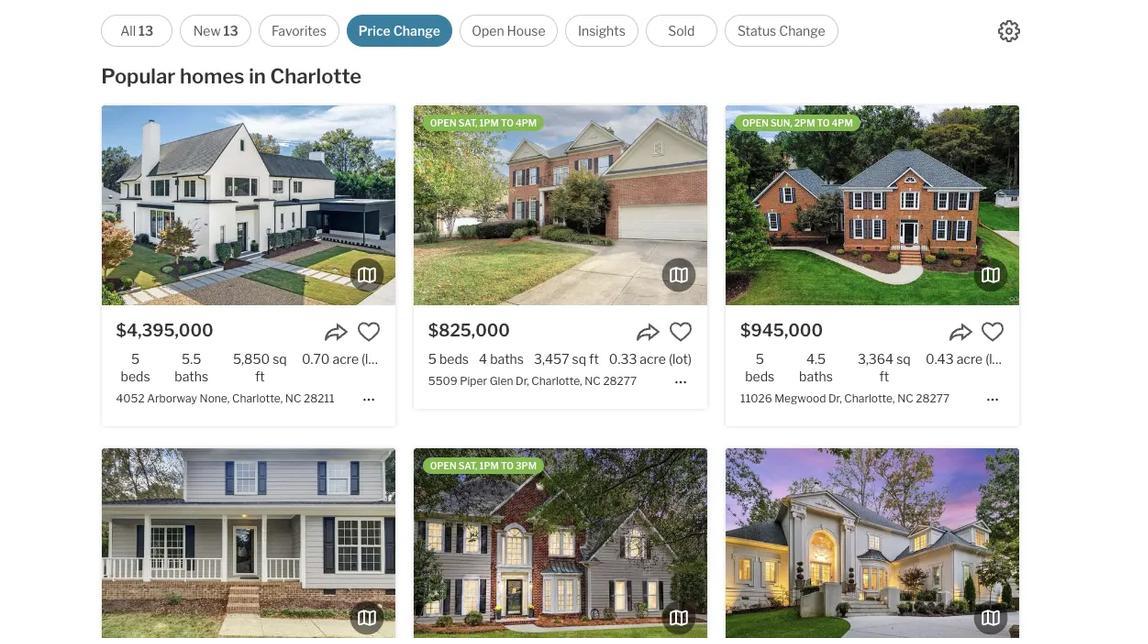 Task type: vqa. For each thing, say whether or not it's contained in the screenshot.
2nd ▾ from the left
no



Task type: describe. For each thing, give the bounding box(es) containing it.
5509
[[428, 374, 458, 388]]

all
[[120, 23, 136, 39]]

none,
[[200, 392, 230, 406]]

0.43 acre (lot)
[[926, 351, 1009, 367]]

2pm
[[795, 117, 815, 128]]

status
[[738, 23, 777, 39]]

open sat, 1pm to 4pm
[[430, 117, 537, 128]]

4
[[479, 351, 487, 367]]

3,457
[[534, 351, 570, 367]]

5,850
[[233, 351, 270, 367]]

0 horizontal spatial dr,
[[516, 374, 529, 388]]

2 photo of 7312 leharne dr, charlotte, nc 28270 image from the left
[[414, 449, 708, 639]]

3,364 sq ft
[[858, 351, 911, 385]]

price
[[359, 23, 391, 39]]

3 photo of 4609 old course dr, charlotte, nc 28277 image from the left
[[1020, 449, 1122, 639]]

3pm
[[516, 461, 537, 472]]

3 photo of 11026 megwood dr, charlotte, nc 28277 image from the left
[[1020, 106, 1122, 305]]

2 photo of 11026 megwood dr, charlotte, nc 28277 image from the left
[[726, 106, 1020, 305]]

nc for $945,000
[[898, 392, 914, 406]]

2 photo of 4609 old course dr, charlotte, nc 28277 image from the left
[[726, 449, 1020, 639]]

5.5
[[182, 351, 201, 367]]

charlotte, for $4,395,000
[[232, 392, 283, 406]]

open house
[[472, 23, 546, 39]]

sq for $945,000
[[897, 351, 911, 367]]

13 for all 13
[[139, 23, 153, 39]]

ft for $945,000
[[880, 369, 890, 385]]

open sun, 2pm to 4pm
[[743, 117, 853, 128]]

3,364
[[858, 351, 894, 367]]

ft for $825,000
[[589, 351, 599, 367]]

(lot) for $4,395,000
[[362, 351, 385, 367]]

11026 megwood dr, charlotte, nc 28277
[[741, 392, 950, 406]]

Favorites radio
[[259, 15, 339, 47]]

5 for $4,395,000
[[131, 351, 140, 367]]

4.5
[[807, 351, 826, 367]]

change for price change
[[393, 23, 440, 39]]

$825,000
[[428, 321, 510, 340]]

0.43
[[926, 351, 954, 367]]

favorite button checkbox for $4,395,000
[[357, 320, 381, 344]]

2 photo of 5509 piper glen dr, charlotte, nc 28277 image from the left
[[414, 106, 708, 305]]

3 photo of 5509 piper glen dr, charlotte, nc 28277 image from the left
[[707, 106, 1001, 305]]

sold
[[668, 23, 695, 39]]

sat, for open sat, 1pm to 4pm
[[459, 117, 478, 128]]

favorite button image for $4,395,000
[[357, 320, 381, 344]]

5.5 baths
[[175, 351, 208, 385]]

charlotte
[[270, 64, 362, 88]]

acre for $825,000
[[640, 351, 666, 367]]

3 photo of 4052 arborway none, charlotte, nc 28211 image from the left
[[395, 106, 689, 305]]

3,457 sq ft
[[534, 351, 599, 367]]

open for $825,000
[[430, 117, 457, 128]]

baths for $4,395,000
[[175, 369, 208, 385]]

favorite button checkbox
[[669, 320, 693, 344]]

1pm for 3pm
[[480, 461, 499, 472]]

insights
[[578, 23, 626, 39]]

1 horizontal spatial dr,
[[829, 392, 842, 406]]

piper
[[460, 374, 487, 388]]

in
[[249, 64, 266, 88]]

Sold radio
[[646, 15, 717, 47]]

5 beds for $945,000
[[745, 351, 775, 385]]

sq for $825,000
[[572, 351, 587, 367]]

(lot) for $825,000
[[669, 351, 692, 367]]

0.33 acre (lot)
[[609, 351, 692, 367]]

5 for $825,000
[[428, 351, 437, 367]]

0.33
[[609, 351, 637, 367]]

sq for $4,395,000
[[273, 351, 287, 367]]

price change
[[359, 23, 440, 39]]

0.70
[[302, 351, 330, 367]]

Open House radio
[[460, 15, 558, 47]]

5 for $945,000
[[756, 351, 764, 367]]



Task type: locate. For each thing, give the bounding box(es) containing it.
0 vertical spatial 1pm
[[480, 117, 499, 128]]

2 horizontal spatial beds
[[745, 369, 775, 385]]

favorite button image for $825,000
[[669, 320, 693, 344]]

change
[[393, 23, 440, 39], [779, 23, 826, 39]]

2 horizontal spatial favorite button image
[[981, 320, 1005, 344]]

11026
[[741, 392, 772, 406]]

sq inside 5,850 sq ft
[[273, 351, 287, 367]]

photo of 11026 megwood dr, charlotte, nc 28277 image
[[432, 106, 726, 305], [726, 106, 1020, 305], [1020, 106, 1122, 305]]

1 favorite button image from the left
[[357, 320, 381, 344]]

2 change from the left
[[779, 23, 826, 39]]

5 beds
[[121, 351, 150, 385], [428, 351, 469, 367], [745, 351, 775, 385]]

5 down $945,000 on the right bottom of page
[[756, 351, 764, 367]]

1 acre from the left
[[333, 351, 359, 367]]

nc for $4,395,000
[[285, 392, 301, 406]]

favorite button checkbox up 0.43 acre (lot)
[[981, 320, 1005, 344]]

ft down 3,364 in the right of the page
[[880, 369, 890, 385]]

1 photo of 10612 four mile creek rd, charlotte, nc 28277 image from the left
[[0, 449, 102, 639]]

favorite button image up 0.43 acre (lot)
[[981, 320, 1005, 344]]

beds
[[440, 351, 469, 367], [121, 369, 150, 385], [745, 369, 775, 385]]

5 up 5509
[[428, 351, 437, 367]]

0 vertical spatial sat,
[[459, 117, 478, 128]]

ft for $4,395,000
[[255, 369, 265, 385]]

sq
[[273, 351, 287, 367], [572, 351, 587, 367], [897, 351, 911, 367]]

1 1pm from the top
[[480, 117, 499, 128]]

acre right "0.43"
[[957, 351, 983, 367]]

0 horizontal spatial 5 beds
[[121, 351, 150, 385]]

photo of 4052 arborway none, charlotte, nc 28211 image
[[0, 106, 102, 305], [101, 106, 395, 305], [395, 106, 689, 305]]

2 13 from the left
[[223, 23, 238, 39]]

all 13
[[120, 23, 153, 39]]

1 horizontal spatial 4pm
[[832, 117, 853, 128]]

beds up 11026
[[745, 369, 775, 385]]

ft down 5,850
[[255, 369, 265, 385]]

acre for $4,395,000
[[333, 351, 359, 367]]

option group containing all
[[101, 15, 839, 47]]

dr,
[[516, 374, 529, 388], [829, 392, 842, 406]]

3 photo of 7312 leharne dr, charlotte, nc 28270 image from the left
[[707, 449, 1001, 639]]

ft inside 3,364 sq ft
[[880, 369, 890, 385]]

2 photo of 4052 arborway none, charlotte, nc 28211 image from the left
[[101, 106, 395, 305]]

4pm
[[516, 117, 537, 128], [832, 117, 853, 128]]

1 horizontal spatial sq
[[572, 351, 587, 367]]

popular homes in charlotte
[[101, 64, 362, 88]]

favorite button image for $945,000
[[981, 320, 1005, 344]]

3 5 beds from the left
[[745, 351, 775, 385]]

1 vertical spatial 28277
[[916, 392, 950, 406]]

4052 arborway none, charlotte, nc 28211
[[116, 392, 335, 406]]

0 vertical spatial 28277
[[603, 374, 637, 388]]

13 inside all radio
[[139, 23, 153, 39]]

1 sq from the left
[[273, 351, 287, 367]]

0.70 acre (lot)
[[302, 351, 385, 367]]

favorite button image up 0.33 acre (lot)
[[669, 320, 693, 344]]

(lot) for $945,000
[[986, 351, 1009, 367]]

sun,
[[771, 117, 793, 128]]

0 horizontal spatial beds
[[121, 369, 150, 385]]

acre right 0.33
[[640, 351, 666, 367]]

2 sat, from the top
[[459, 461, 478, 472]]

new
[[193, 23, 221, 39]]

open
[[430, 117, 457, 128], [743, 117, 769, 128], [430, 461, 457, 472]]

baths for $945,000
[[799, 369, 833, 385]]

3 5 from the left
[[756, 351, 764, 367]]

1 sat, from the top
[[459, 117, 478, 128]]

ft inside 5,850 sq ft
[[255, 369, 265, 385]]

favorites
[[272, 23, 327, 39]]

favorite button image
[[357, 320, 381, 344], [669, 320, 693, 344], [981, 320, 1005, 344]]

0 horizontal spatial acre
[[333, 351, 359, 367]]

acre
[[333, 351, 359, 367], [640, 351, 666, 367], [957, 351, 983, 367]]

1 horizontal spatial charlotte,
[[532, 374, 583, 388]]

5,850 sq ft
[[233, 351, 287, 385]]

2 (lot) from the left
[[669, 351, 692, 367]]

3 (lot) from the left
[[986, 351, 1009, 367]]

2 horizontal spatial 5 beds
[[745, 351, 775, 385]]

charlotte, down 3,457
[[532, 374, 583, 388]]

change right status
[[779, 23, 826, 39]]

change for status change
[[779, 23, 826, 39]]

All radio
[[101, 15, 173, 47]]

28277 down "0.43"
[[916, 392, 950, 406]]

1 photo of 5509 piper glen dr, charlotte, nc 28277 image from the left
[[120, 106, 414, 305]]

0 horizontal spatial 28277
[[603, 374, 637, 388]]

13 right the new
[[223, 23, 238, 39]]

0 horizontal spatial sq
[[273, 351, 287, 367]]

acre for $945,000
[[957, 351, 983, 367]]

photo of 5509 piper glen dr, charlotte, nc 28277 image
[[120, 106, 414, 305], [414, 106, 708, 305], [707, 106, 1001, 305]]

1 photo of 4052 arborway none, charlotte, nc 28211 image from the left
[[0, 106, 102, 305]]

4052
[[116, 392, 145, 406]]

new 13
[[193, 23, 238, 39]]

photo of 10612 four mile creek rd, charlotte, nc 28277 image
[[0, 449, 102, 639], [101, 449, 395, 639], [395, 449, 689, 639]]

sq right 5,850
[[273, 351, 287, 367]]

2 5 beds from the left
[[428, 351, 469, 367]]

favorite button checkbox
[[357, 320, 381, 344], [981, 320, 1005, 344]]

open sat, 1pm to 3pm
[[430, 461, 537, 472]]

charlotte, for $945,000
[[845, 392, 895, 406]]

favorite button image up 0.70 acre (lot)
[[357, 320, 381, 344]]

nc down 3,364 sq ft
[[898, 392, 914, 406]]

charlotte,
[[532, 374, 583, 388], [232, 392, 283, 406], [845, 392, 895, 406]]

2 horizontal spatial (lot)
[[986, 351, 1009, 367]]

1pm
[[480, 117, 499, 128], [480, 461, 499, 472]]

0 horizontal spatial 4pm
[[516, 117, 537, 128]]

2 1pm from the top
[[480, 461, 499, 472]]

3 sq from the left
[[897, 351, 911, 367]]

sq right 3,457
[[572, 351, 587, 367]]

charlotte, down 5,850 sq ft
[[232, 392, 283, 406]]

5 beds up 4052
[[121, 351, 150, 385]]

popular
[[101, 64, 176, 88]]

megwood
[[775, 392, 826, 406]]

Insights radio
[[565, 15, 639, 47]]

favorite button checkbox up 0.70 acre (lot)
[[357, 320, 381, 344]]

dr, right megwood
[[829, 392, 842, 406]]

1 13 from the left
[[139, 23, 153, 39]]

1 photo of 4609 old course dr, charlotte, nc 28277 image from the left
[[432, 449, 726, 639]]

New radio
[[180, 15, 252, 47]]

$945,000
[[741, 321, 823, 340]]

photo of 4609 old course dr, charlotte, nc 28277 image
[[432, 449, 726, 639], [726, 449, 1020, 639], [1020, 449, 1122, 639]]

1 vertical spatial dr,
[[829, 392, 842, 406]]

2 horizontal spatial charlotte,
[[845, 392, 895, 406]]

sq inside 3,364 sq ft
[[897, 351, 911, 367]]

2 horizontal spatial acre
[[957, 351, 983, 367]]

28277
[[603, 374, 637, 388], [916, 392, 950, 406]]

13 for new 13
[[223, 23, 238, 39]]

1 (lot) from the left
[[362, 351, 385, 367]]

2 4pm from the left
[[832, 117, 853, 128]]

1 horizontal spatial nc
[[585, 374, 601, 388]]

2 horizontal spatial sq
[[897, 351, 911, 367]]

0 horizontal spatial nc
[[285, 392, 301, 406]]

1 photo of 11026 megwood dr, charlotte, nc 28277 image from the left
[[432, 106, 726, 305]]

1 horizontal spatial favorite button checkbox
[[981, 320, 1005, 344]]

0 horizontal spatial favorite button checkbox
[[357, 320, 381, 344]]

2 horizontal spatial nc
[[898, 392, 914, 406]]

0 horizontal spatial (lot)
[[362, 351, 385, 367]]

13 inside new radio
[[223, 23, 238, 39]]

(lot) right 0.70
[[362, 351, 385, 367]]

28211
[[304, 392, 335, 406]]

homes
[[180, 64, 245, 88]]

open
[[472, 23, 504, 39]]

1 horizontal spatial 13
[[223, 23, 238, 39]]

1 horizontal spatial change
[[779, 23, 826, 39]]

arborway
[[147, 392, 197, 406]]

0 horizontal spatial ft
[[255, 369, 265, 385]]

nc down '3,457 sq ft'
[[585, 374, 601, 388]]

option group
[[101, 15, 839, 47]]

1 horizontal spatial beds
[[440, 351, 469, 367]]

to for $825,000
[[501, 117, 514, 128]]

1 favorite button checkbox from the left
[[357, 320, 381, 344]]

2 horizontal spatial baths
[[799, 369, 833, 385]]

nc
[[585, 374, 601, 388], [285, 392, 301, 406], [898, 392, 914, 406]]

to for $945,000
[[817, 117, 830, 128]]

house
[[507, 23, 546, 39]]

0 horizontal spatial 13
[[139, 23, 153, 39]]

beds up 5509
[[440, 351, 469, 367]]

Status Change radio
[[725, 15, 839, 47]]

baths down 4.5
[[799, 369, 833, 385]]

baths down 5.5
[[175, 369, 208, 385]]

1 vertical spatial 1pm
[[480, 461, 499, 472]]

Price Change radio
[[347, 15, 452, 47]]

0 horizontal spatial change
[[393, 23, 440, 39]]

0 vertical spatial dr,
[[516, 374, 529, 388]]

1 horizontal spatial (lot)
[[669, 351, 692, 367]]

4pm for $825,000
[[516, 117, 537, 128]]

status change
[[738, 23, 826, 39]]

5 beds for $825,000
[[428, 351, 469, 367]]

(lot) right "0.43"
[[986, 351, 1009, 367]]

28277 down 0.33
[[603, 374, 637, 388]]

beds for $825,000
[[440, 351, 469, 367]]

2 horizontal spatial 5
[[756, 351, 764, 367]]

sq right 3,364 in the right of the page
[[897, 351, 911, 367]]

4.5 baths
[[799, 351, 833, 385]]

5509 piper glen dr, charlotte, nc 28277
[[428, 374, 637, 388]]

acre right 0.70
[[333, 351, 359, 367]]

1 horizontal spatial ft
[[589, 351, 599, 367]]

2 sq from the left
[[572, 351, 587, 367]]

beds for $945,000
[[745, 369, 775, 385]]

dr, right glen
[[516, 374, 529, 388]]

change right price
[[393, 23, 440, 39]]

1pm for 4pm
[[480, 117, 499, 128]]

change inside 'option'
[[393, 23, 440, 39]]

ft
[[589, 351, 599, 367], [255, 369, 265, 385], [880, 369, 890, 385]]

0 horizontal spatial baths
[[175, 369, 208, 385]]

0 horizontal spatial 5
[[131, 351, 140, 367]]

5 beds up 5509
[[428, 351, 469, 367]]

4 baths
[[479, 351, 524, 367]]

2 5 from the left
[[428, 351, 437, 367]]

13 right all
[[139, 23, 153, 39]]

1 5 beds from the left
[[121, 351, 150, 385]]

2 favorite button image from the left
[[669, 320, 693, 344]]

2 horizontal spatial ft
[[880, 369, 890, 385]]

1 horizontal spatial 5
[[428, 351, 437, 367]]

change inside radio
[[779, 23, 826, 39]]

2 photo of 10612 four mile creek rd, charlotte, nc 28277 image from the left
[[101, 449, 395, 639]]

$4,395,000
[[116, 321, 214, 340]]

favorite button checkbox for $945,000
[[981, 320, 1005, 344]]

(lot)
[[362, 351, 385, 367], [669, 351, 692, 367], [986, 351, 1009, 367]]

1 horizontal spatial baths
[[490, 351, 524, 367]]

5
[[131, 351, 140, 367], [428, 351, 437, 367], [756, 351, 764, 367]]

glen
[[490, 374, 513, 388]]

(lot) down favorite button option
[[669, 351, 692, 367]]

photo of 7312 leharne dr, charlotte, nc 28270 image
[[120, 449, 414, 639], [414, 449, 708, 639], [707, 449, 1001, 639]]

sat, for open sat, 1pm to 3pm
[[459, 461, 478, 472]]

baths up glen
[[490, 351, 524, 367]]

1 horizontal spatial favorite button image
[[669, 320, 693, 344]]

to
[[501, 117, 514, 128], [817, 117, 830, 128], [501, 461, 514, 472]]

baths
[[490, 351, 524, 367], [175, 369, 208, 385], [799, 369, 833, 385]]

ft left 0.33
[[589, 351, 599, 367]]

5 beds for $4,395,000
[[121, 351, 150, 385]]

3 acre from the left
[[957, 351, 983, 367]]

1 vertical spatial sat,
[[459, 461, 478, 472]]

1 photo of 7312 leharne dr, charlotte, nc 28270 image from the left
[[120, 449, 414, 639]]

1 horizontal spatial acre
[[640, 351, 666, 367]]

beds for $4,395,000
[[121, 369, 150, 385]]

2 favorite button checkbox from the left
[[981, 320, 1005, 344]]

1 5 from the left
[[131, 351, 140, 367]]

baths for $825,000
[[490, 351, 524, 367]]

5 beds up 11026
[[745, 351, 775, 385]]

2 acre from the left
[[640, 351, 666, 367]]

0 horizontal spatial charlotte,
[[232, 392, 283, 406]]

1 change from the left
[[393, 23, 440, 39]]

1 horizontal spatial 28277
[[916, 392, 950, 406]]

3 favorite button image from the left
[[981, 320, 1005, 344]]

0 horizontal spatial favorite button image
[[357, 320, 381, 344]]

sat,
[[459, 117, 478, 128], [459, 461, 478, 472]]

4pm for $945,000
[[832, 117, 853, 128]]

open for $945,000
[[743, 117, 769, 128]]

1 4pm from the left
[[516, 117, 537, 128]]

13
[[139, 23, 153, 39], [223, 23, 238, 39]]

5 up 4052
[[131, 351, 140, 367]]

3 photo of 10612 four mile creek rd, charlotte, nc 28277 image from the left
[[395, 449, 689, 639]]

1 horizontal spatial 5 beds
[[428, 351, 469, 367]]

charlotte, down 3,364 sq ft
[[845, 392, 895, 406]]

beds up 4052
[[121, 369, 150, 385]]

nc left 28211
[[285, 392, 301, 406]]



